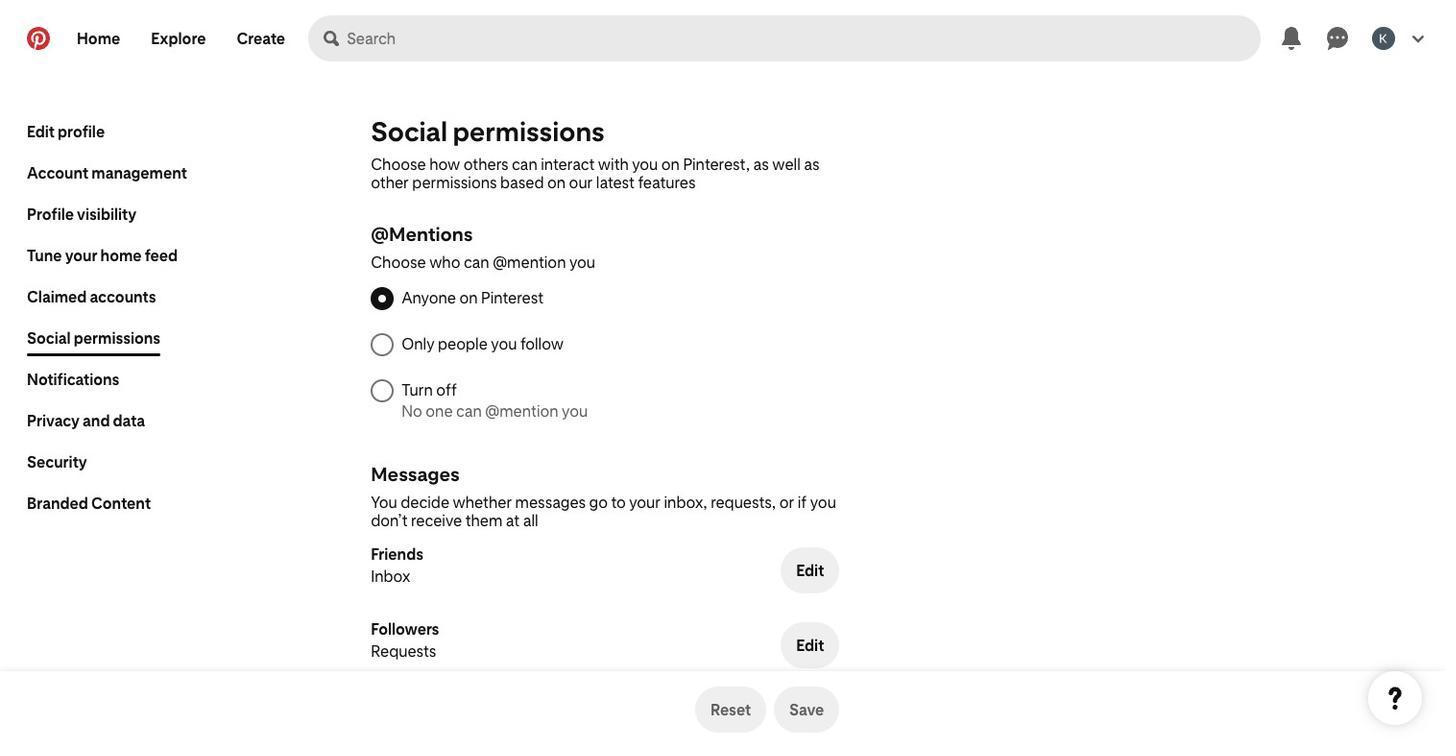Task type: locate. For each thing, give the bounding box(es) containing it.
can right others
[[512, 156, 537, 174]]

1 vertical spatial social
[[27, 329, 71, 348]]

well
[[772, 156, 801, 174]]

0 vertical spatial edit button
[[781, 547, 840, 593]]

on right anyone
[[459, 289, 478, 307]]

who
[[429, 254, 460, 272]]

edit button down if on the bottom
[[781, 547, 840, 593]]

list
[[19, 115, 211, 528]]

your right 'tune'
[[65, 247, 97, 265]]

1 vertical spatial @mention
[[485, 402, 559, 421]]

@mention
[[493, 254, 566, 272], [485, 402, 559, 421]]

data
[[113, 412, 145, 430]]

how
[[429, 156, 460, 174]]

choose left how
[[371, 156, 426, 174]]

save
[[789, 701, 824, 719]]

edit button right reset
[[781, 697, 840, 743]]

2 choose from the top
[[371, 254, 426, 272]]

can right the who
[[464, 254, 489, 272]]

you down our
[[569, 254, 595, 272]]

go
[[589, 494, 608, 512]]

0 horizontal spatial social
[[27, 329, 71, 348]]

permissions for social permissions choose how others can interact with you on pinterest, as well as other permissions based on our latest features
[[453, 115, 605, 148]]

can inside the social permissions choose how others can interact with you on pinterest, as well as other permissions based on our latest features
[[512, 156, 537, 174]]

permissions down the accounts
[[74, 329, 160, 348]]

requests,
[[711, 494, 776, 512]]

2 vertical spatial permissions
[[74, 329, 160, 348]]

you
[[632, 156, 658, 174], [569, 254, 595, 272], [491, 335, 517, 353], [562, 402, 588, 421], [810, 494, 836, 512]]

your
[[65, 247, 97, 265], [629, 494, 661, 512]]

0 vertical spatial @mention
[[493, 254, 566, 272]]

followers requests
[[371, 620, 439, 661]]

edit up save on the bottom right of the page
[[796, 636, 824, 654]]

your right to
[[629, 494, 661, 512]]

can
[[512, 156, 537, 174], [464, 254, 489, 272], [456, 402, 482, 421]]

list containing edit profile
[[19, 115, 211, 528]]

you inside the social permissions choose how others can interact with you on pinterest, as well as other permissions based on our latest features
[[632, 156, 658, 174]]

notifications
[[27, 371, 119, 389]]

as left well
[[753, 156, 769, 174]]

pinterest
[[481, 289, 544, 307]]

1 choose from the top
[[371, 156, 426, 174]]

at
[[506, 512, 520, 530]]

1 horizontal spatial your
[[629, 494, 661, 512]]

home
[[77, 29, 120, 48]]

your inside messages you decide whether messages go to your inbox, requests, or if you don't receive them at all
[[629, 494, 661, 512]]

social inside social permissions link
[[27, 329, 71, 348]]

only
[[402, 335, 435, 353]]

based
[[500, 174, 544, 192]]

anyone on pinterest
[[402, 289, 544, 307]]

1 horizontal spatial social
[[371, 115, 447, 148]]

edit
[[27, 123, 55, 141], [796, 561, 824, 580], [796, 636, 824, 654], [796, 711, 824, 729]]

profile visibility
[[27, 206, 137, 224]]

permissions for social permissions
[[74, 329, 160, 348]]

permissions up @mentions
[[412, 174, 497, 192]]

save button
[[774, 687, 840, 733]]

claimed
[[27, 288, 87, 306]]

you inside "@mentions choose who can @mention you"
[[569, 254, 595, 272]]

@mention up pinterest at the top of the page
[[493, 254, 566, 272]]

feed
[[145, 247, 178, 265]]

0 vertical spatial can
[[512, 156, 537, 174]]

0 vertical spatial choose
[[371, 156, 426, 174]]

1 vertical spatial can
[[464, 254, 489, 272]]

0 horizontal spatial as
[[753, 156, 769, 174]]

on left our
[[547, 174, 566, 192]]

1 horizontal spatial on
[[547, 174, 566, 192]]

edit button
[[781, 547, 840, 593], [781, 622, 840, 668], [781, 697, 840, 743]]

whether
[[453, 494, 512, 512]]

2 edit button from the top
[[781, 622, 840, 668]]

privacy
[[27, 412, 80, 430]]

you right if on the bottom
[[810, 494, 836, 512]]

2 vertical spatial edit button
[[781, 697, 840, 743]]

security link
[[19, 446, 95, 479]]

1 edit button from the top
[[781, 547, 840, 593]]

search icon image
[[324, 31, 339, 46]]

messages
[[515, 494, 586, 512]]

messages you decide whether messages go to your inbox, requests, or if you don't receive them at all
[[371, 463, 836, 530]]

as
[[753, 156, 769, 174], [804, 156, 820, 174]]

social down claimed
[[27, 329, 71, 348]]

on left "pinterest,"
[[661, 156, 680, 174]]

@mentions
[[371, 223, 473, 246]]

claimed accounts link
[[19, 280, 164, 314]]

edit button up save on the bottom right of the page
[[781, 622, 840, 668]]

followers
[[371, 620, 439, 639]]

you left follow
[[491, 335, 517, 353]]

edit down if on the bottom
[[796, 561, 824, 580]]

choose inside the social permissions choose how others can interact with you on pinterest, as well as other permissions based on our latest features
[[371, 156, 426, 174]]

management
[[91, 164, 187, 182]]

content
[[91, 495, 151, 513]]

no
[[402, 402, 422, 421]]

social up how
[[371, 115, 447, 148]]

1 horizontal spatial as
[[804, 156, 820, 174]]

features
[[638, 174, 696, 192]]

2 horizontal spatial on
[[661, 156, 680, 174]]

profile
[[27, 206, 74, 224]]

others
[[464, 156, 508, 174]]

on
[[661, 156, 680, 174], [547, 174, 566, 192], [459, 289, 478, 307]]

other
[[371, 174, 409, 192]]

can right one
[[456, 402, 482, 421]]

0 vertical spatial your
[[65, 247, 97, 265]]

0 vertical spatial social
[[371, 115, 447, 148]]

0 horizontal spatial on
[[459, 289, 478, 307]]

create link
[[221, 15, 301, 61]]

permissions up interact
[[453, 115, 605, 148]]

choose down @mentions
[[371, 254, 426, 272]]

profile
[[58, 123, 105, 141]]

2 vertical spatial can
[[456, 402, 482, 421]]

permissions
[[453, 115, 605, 148], [412, 174, 497, 192], [74, 329, 160, 348]]

explore
[[151, 29, 206, 48]]

as right well
[[804, 156, 820, 174]]

you right with
[[632, 156, 658, 174]]

edit for edit 'button' associated with friends
[[796, 561, 824, 580]]

privacy and data
[[27, 412, 145, 430]]

reset button
[[695, 687, 766, 733]]

1 vertical spatial edit button
[[781, 622, 840, 668]]

@mention down follow
[[485, 402, 559, 421]]

social inside the social permissions choose how others can interact with you on pinterest, as well as other permissions based on our latest features
[[371, 115, 447, 148]]

requests
[[371, 642, 436, 661]]

0 vertical spatial permissions
[[453, 115, 605, 148]]

choose
[[371, 156, 426, 174], [371, 254, 426, 272]]

1 vertical spatial your
[[629, 494, 661, 512]]

social
[[371, 115, 447, 148], [27, 329, 71, 348]]

1 vertical spatial choose
[[371, 254, 426, 272]]

branded content link
[[19, 487, 158, 520]]

to
[[611, 494, 626, 512]]

one
[[426, 402, 453, 421]]

edit right reset
[[796, 711, 824, 729]]

1 vertical spatial permissions
[[412, 174, 497, 192]]

@mention inside "@mentions choose who can @mention you"
[[493, 254, 566, 272]]



Task type: vqa. For each thing, say whether or not it's contained in the screenshot.
all
yes



Task type: describe. For each thing, give the bounding box(es) containing it.
with
[[598, 156, 629, 174]]

you down follow
[[562, 402, 588, 421]]

edit left profile
[[27, 123, 55, 141]]

privacy and data link
[[19, 404, 153, 438]]

security
[[27, 453, 87, 472]]

turn
[[402, 381, 433, 399]]

@mentions choose who can @mention you
[[371, 223, 595, 272]]

account management link
[[19, 157, 195, 190]]

edit for followers's edit 'button'
[[796, 636, 824, 654]]

follow
[[520, 335, 564, 353]]

anyone
[[402, 289, 456, 307]]

inbox,
[[664, 494, 707, 512]]

account
[[27, 164, 89, 182]]

only people you follow
[[402, 335, 564, 353]]

0 horizontal spatial your
[[65, 247, 97, 265]]

if
[[798, 494, 807, 512]]

or
[[780, 494, 794, 512]]

them
[[465, 512, 503, 530]]

kendall parks image
[[1372, 27, 1395, 50]]

no one can @mention you
[[402, 402, 588, 421]]

1 as from the left
[[753, 156, 769, 174]]

social permissions
[[27, 329, 160, 348]]

you inside messages you decide whether messages go to your inbox, requests, or if you don't receive them at all
[[810, 494, 836, 512]]

edit button for friends
[[781, 547, 840, 593]]

reset
[[711, 701, 751, 719]]

tune your home feed link
[[19, 239, 185, 273]]

can inside "@mentions choose who can @mention you"
[[464, 254, 489, 272]]

all
[[523, 512, 538, 530]]

decide
[[401, 494, 450, 512]]

home
[[100, 247, 142, 265]]

off
[[436, 381, 457, 399]]

profile visibility link
[[19, 198, 144, 231]]

friends inbox
[[371, 545, 423, 586]]

pinterest,
[[683, 156, 750, 174]]

social permissions link
[[19, 322, 168, 356]]

edit button for followers
[[781, 622, 840, 668]]

edit profile
[[27, 123, 105, 141]]

friends
[[371, 545, 423, 564]]

receive
[[411, 512, 462, 530]]

notifications link
[[19, 363, 127, 397]]

branded
[[27, 495, 88, 513]]

branded content
[[27, 495, 151, 513]]

our
[[569, 174, 593, 192]]

choose inside "@mentions choose who can @mention you"
[[371, 254, 426, 272]]

edit profile link
[[19, 115, 112, 149]]

edit for first edit 'button' from the bottom
[[796, 711, 824, 729]]

turn off
[[402, 381, 457, 399]]

explore link
[[136, 15, 221, 61]]

account management
[[27, 164, 187, 182]]

social for social permissions
[[27, 329, 71, 348]]

tune
[[27, 247, 62, 265]]

visibility
[[77, 206, 137, 224]]

messages
[[371, 463, 460, 486]]

interact
[[541, 156, 595, 174]]

social for social permissions choose how others can interact with you on pinterest, as well as other permissions based on our latest features
[[371, 115, 447, 148]]

accounts
[[90, 288, 156, 306]]

latest
[[596, 174, 635, 192]]

social permissions choose how others can interact with you on pinterest, as well as other permissions based on our latest features
[[371, 115, 820, 192]]

create
[[237, 29, 285, 48]]

don't
[[371, 512, 408, 530]]

inbox
[[371, 568, 410, 586]]

tune your home feed
[[27, 247, 178, 265]]

you
[[371, 494, 397, 512]]

people
[[438, 335, 488, 353]]

2 as from the left
[[804, 156, 820, 174]]

claimed accounts
[[27, 288, 156, 306]]

Search text field
[[347, 15, 1261, 61]]

3 edit button from the top
[[781, 697, 840, 743]]

home link
[[61, 15, 136, 61]]

and
[[83, 412, 110, 430]]



